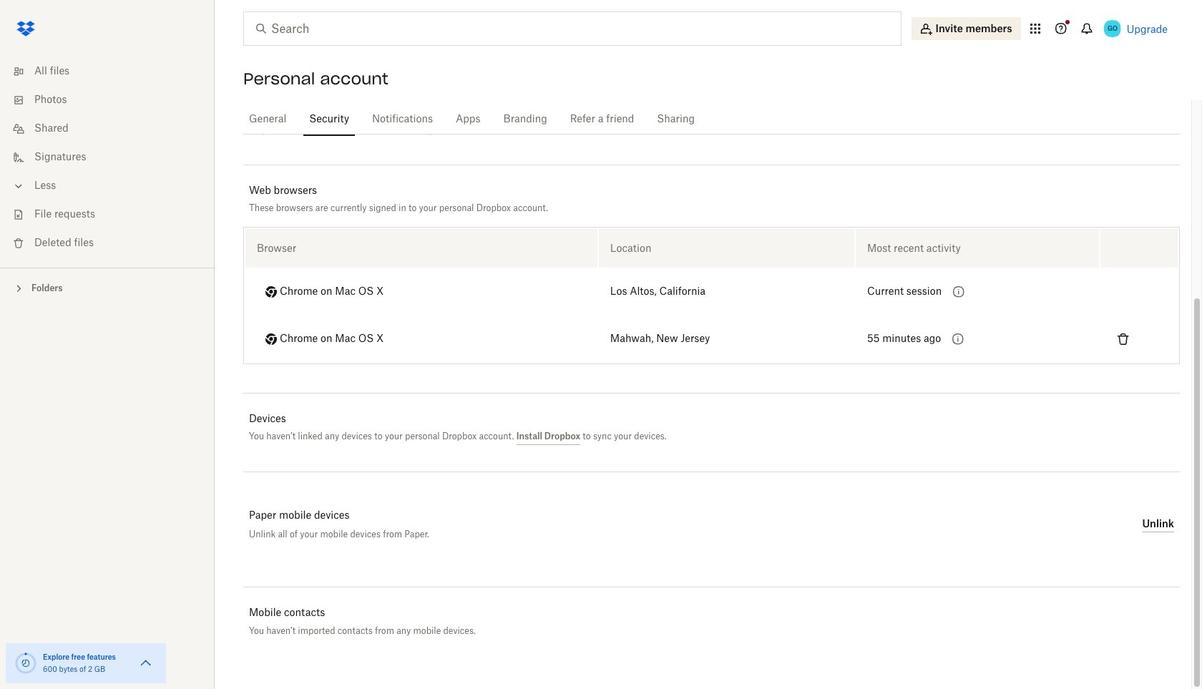Task type: locate. For each thing, give the bounding box(es) containing it.
quota usage progress bar
[[14, 652, 37, 675]]

end session element
[[1101, 229, 1178, 267]]

Search text field
[[271, 20, 872, 37]]

tab list
[[243, 100, 1180, 137]]

list
[[0, 49, 215, 268]]



Task type: vqa. For each thing, say whether or not it's contained in the screenshot.
nine o'clock image
no



Task type: describe. For each thing, give the bounding box(es) containing it.
less image
[[11, 179, 26, 193]]

quota usage image
[[14, 652, 37, 675]]

dropbox image
[[11, 14, 40, 43]]



